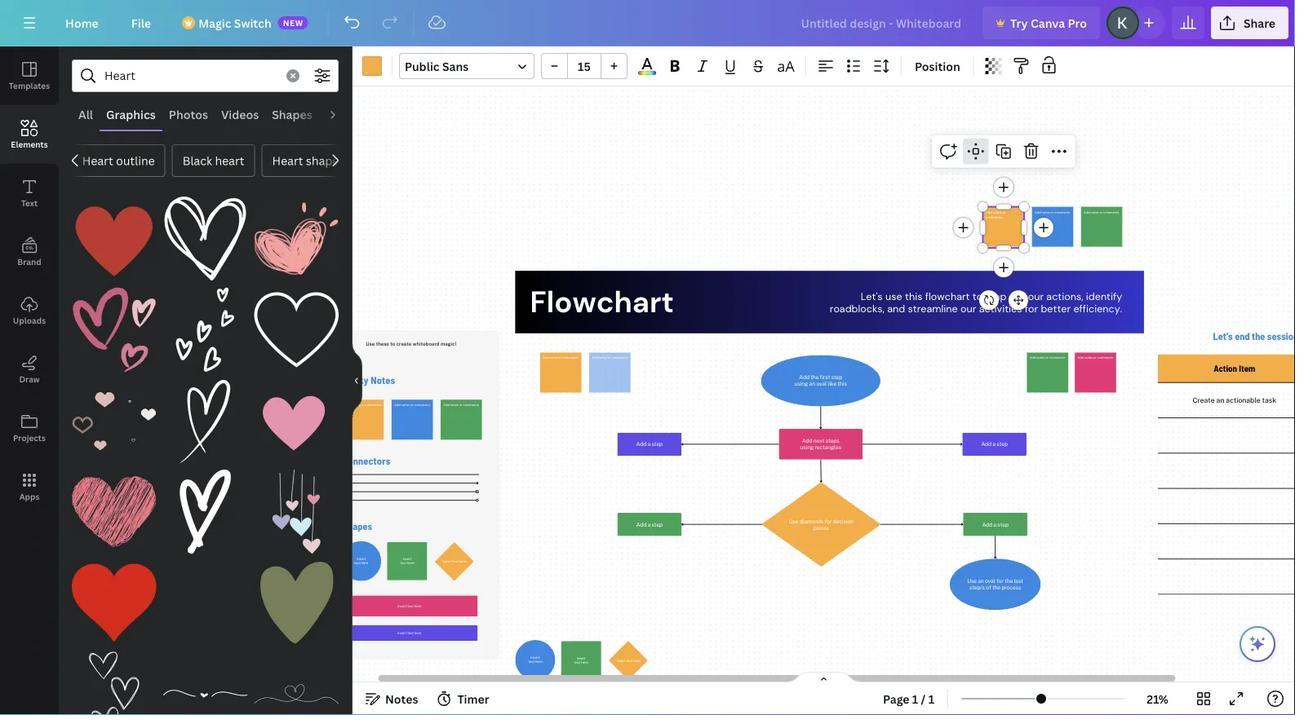 Task type: describe. For each thing, give the bounding box(es) containing it.
notes button
[[359, 687, 425, 713]]

public sans button
[[399, 53, 535, 79]]

for
[[1025, 303, 1038, 316]]

audio button
[[319, 99, 365, 130]]

white heart vector image
[[254, 288, 339, 372]]

graphics
[[106, 107, 156, 122]]

to
[[973, 290, 983, 303]]

sticky
[[343, 374, 369, 386]]

sticky notes
[[343, 374, 395, 386]]

home
[[65, 15, 99, 31]]

heart for heart shape
[[272, 153, 303, 169]]

let's for use
[[861, 290, 883, 303]]

photos
[[169, 107, 208, 122]]

1 horizontal spatial our
[[1028, 290, 1044, 303]]

– – number field
[[573, 58, 596, 74]]

outline
[[116, 153, 155, 169]]

heart shape
[[272, 153, 339, 169]]

an
[[1217, 397, 1225, 405]]

switch
[[234, 15, 272, 31]]

heart for heart outline
[[82, 153, 113, 169]]

hand drawn heart image
[[254, 197, 339, 281]]

videos button
[[215, 99, 265, 130]]

roadblocks,
[[830, 303, 885, 316]]

color range image
[[639, 71, 656, 75]]

try canva pro
[[1011, 15, 1087, 31]]

let's for end
[[1213, 331, 1233, 343]]

share
[[1244, 15, 1276, 31]]

projects
[[13, 433, 46, 444]]

position
[[915, 58, 961, 74]]

this
[[905, 290, 923, 303]]

templates button
[[0, 47, 59, 105]]

sans
[[442, 58, 469, 74]]

magic
[[199, 15, 231, 31]]

black heart button
[[172, 144, 255, 177]]

efficiency.
[[1074, 303, 1123, 316]]

apps
[[19, 491, 39, 502]]

21% button
[[1131, 687, 1184, 713]]

connectors
[[343, 456, 391, 468]]

uploads
[[13, 315, 46, 326]]

position button
[[909, 53, 967, 79]]

action item
[[1214, 363, 1256, 374]]

elements
[[11, 139, 48, 150]]

new
[[283, 17, 303, 28]]

all
[[78, 107, 93, 122]]

shapes button
[[265, 99, 319, 130]]

end
[[1235, 331, 1250, 343]]

better
[[1041, 303, 1071, 316]]

and
[[887, 303, 905, 316]]

side panel tab list
[[0, 47, 59, 517]]

let's use this flowchart to map out our actions, identify roadblocks, and streamline our activities for better efficiency.
[[830, 290, 1123, 316]]

notes inside button
[[385, 692, 418, 707]]

heart outline button
[[72, 144, 165, 177]]

use
[[886, 290, 903, 303]]

map
[[986, 290, 1007, 303]]

organic handdrawn anniversary pink solid heart image
[[254, 379, 339, 464]]

videos
[[221, 107, 259, 122]]

pro
[[1068, 15, 1087, 31]]

projects button
[[0, 399, 59, 458]]

1 vertical spatial shapes
[[343, 521, 372, 533]]

21%
[[1147, 692, 1169, 707]]

red heart shape image
[[72, 197, 156, 281]]

home link
[[52, 7, 112, 39]]

photos button
[[162, 99, 215, 130]]

0 vertical spatial notes
[[371, 374, 395, 386]]

main menu bar
[[0, 0, 1295, 47]]

text
[[21, 198, 38, 209]]

all button
[[72, 99, 100, 130]]

public sans
[[405, 58, 469, 74]]

page
[[883, 692, 910, 707]]

actions,
[[1047, 290, 1084, 303]]

black
[[183, 153, 212, 169]]

green heart image
[[254, 561, 339, 646]]

timer button
[[431, 687, 496, 713]]

2 1 from the left
[[929, 692, 935, 707]]



Task type: locate. For each thing, give the bounding box(es) containing it.
1 horizontal spatial shapes
[[343, 521, 372, 533]]

activities
[[979, 303, 1022, 316]]

notes
[[371, 374, 395, 386], [385, 692, 418, 707]]

1 right / at right bottom
[[929, 692, 935, 707]]

heart
[[82, 153, 113, 169], [272, 153, 303, 169]]

shapes right pink heart illustration image
[[343, 521, 372, 533]]

scribbled heart image
[[72, 470, 156, 555]]

our left map
[[961, 303, 977, 316]]

audio
[[326, 107, 358, 122]]

templates
[[9, 80, 50, 91]]

task
[[1263, 397, 1277, 405]]

our
[[1028, 290, 1044, 303], [961, 303, 977, 316]]

hide image
[[352, 342, 362, 420]]

try canva pro button
[[983, 7, 1100, 39]]

let's end the session
[[1213, 331, 1295, 343]]

heart left outline
[[82, 153, 113, 169]]

streamline
[[908, 303, 958, 316]]

canva assistant image
[[1248, 635, 1268, 655]]

try
[[1011, 15, 1028, 31]]

let's left end
[[1213, 331, 1233, 343]]

apps button
[[0, 458, 59, 517]]

Design title text field
[[788, 7, 976, 39]]

1 horizontal spatial heart
[[272, 153, 303, 169]]

2 heart from the left
[[272, 153, 303, 169]]

heart outline
[[82, 153, 155, 169]]

public
[[405, 58, 440, 74]]

shapes inside 'shapes' button
[[272, 107, 312, 122]]

0 vertical spatial let's
[[861, 290, 883, 303]]

0 horizontal spatial shapes
[[272, 107, 312, 122]]

0 horizontal spatial our
[[961, 303, 977, 316]]

elements button
[[0, 105, 59, 164]]

show pages image
[[785, 672, 863, 685]]

session
[[1268, 331, 1295, 343]]

1 vertical spatial notes
[[385, 692, 418, 707]]

graphics button
[[100, 99, 162, 130]]

identify
[[1086, 290, 1123, 303]]

notes left timer button at the bottom left of page
[[385, 692, 418, 707]]

hand drawn hearts image
[[72, 288, 156, 372]]

heart
[[215, 153, 245, 169]]

0 horizontal spatial 1
[[912, 692, 919, 707]]

text button
[[0, 164, 59, 223]]

0 horizontal spatial heart
[[82, 153, 113, 169]]

canva
[[1031, 15, 1065, 31]]

magic switch
[[199, 15, 272, 31]]

Search elements search field
[[104, 60, 277, 91]]

shapes
[[272, 107, 312, 122], [343, 521, 372, 533]]

untitled media image
[[72, 561, 156, 646]]

action
[[1214, 363, 1238, 374]]

let's
[[861, 290, 883, 303], [1213, 331, 1233, 343]]

the
[[1252, 331, 1266, 343]]

item
[[1239, 363, 1256, 374]]

1
[[912, 692, 919, 707], [929, 692, 935, 707]]

1 1 from the left
[[912, 692, 919, 707]]

/
[[921, 692, 926, 707]]

black heart
[[183, 153, 245, 169]]

file
[[131, 15, 151, 31]]

heart shape button
[[262, 144, 350, 177]]

create
[[1193, 397, 1215, 405]]

draw button
[[0, 340, 59, 399]]

page 1 / 1
[[883, 692, 935, 707]]

notes right hide image
[[371, 374, 395, 386]]

group
[[541, 53, 628, 79], [72, 187, 156, 281], [163, 187, 248, 281], [254, 187, 339, 281], [72, 278, 156, 372], [163, 278, 248, 372], [254, 278, 339, 372], [72, 369, 156, 464], [163, 369, 248, 464], [254, 379, 339, 464], [72, 460, 156, 555], [163, 460, 248, 555], [254, 460, 339, 555], [72, 552, 156, 646], [254, 552, 339, 646], [163, 561, 248, 646]]

brand button
[[0, 223, 59, 282]]

draw
[[19, 374, 40, 385]]

pink heart illustration image
[[254, 470, 339, 555]]

1 left / at right bottom
[[912, 692, 919, 707]]

1 heart from the left
[[82, 153, 113, 169]]

file button
[[118, 7, 164, 39]]

flowchart
[[926, 290, 970, 303]]

actionable
[[1226, 397, 1261, 405]]

let's inside let's use this flowchart to map out our actions, identify roadblocks, and streamline our activities for better efficiency.
[[861, 290, 883, 303]]

1 vertical spatial let's
[[1213, 331, 1233, 343]]

share button
[[1211, 7, 1289, 39]]

shapes up heart shape
[[272, 107, 312, 122]]

1 horizontal spatial let's
[[1213, 331, 1233, 343]]

out
[[1010, 290, 1026, 303]]

let's left use
[[861, 290, 883, 303]]

brand
[[17, 256, 41, 267]]

1 horizontal spatial 1
[[929, 692, 935, 707]]

timer
[[457, 692, 489, 707]]

#ffaa2b image
[[362, 56, 382, 76], [362, 56, 382, 76]]

our right out
[[1028, 290, 1044, 303]]

0 horizontal spatial let's
[[861, 290, 883, 303]]

create an actionable task
[[1193, 397, 1277, 405]]

heart left shape
[[272, 153, 303, 169]]

uploads button
[[0, 282, 59, 340]]

shape
[[306, 153, 339, 169]]

0 vertical spatial shapes
[[272, 107, 312, 122]]



Task type: vqa. For each thing, say whether or not it's contained in the screenshot.
GREEN HEART image
yes



